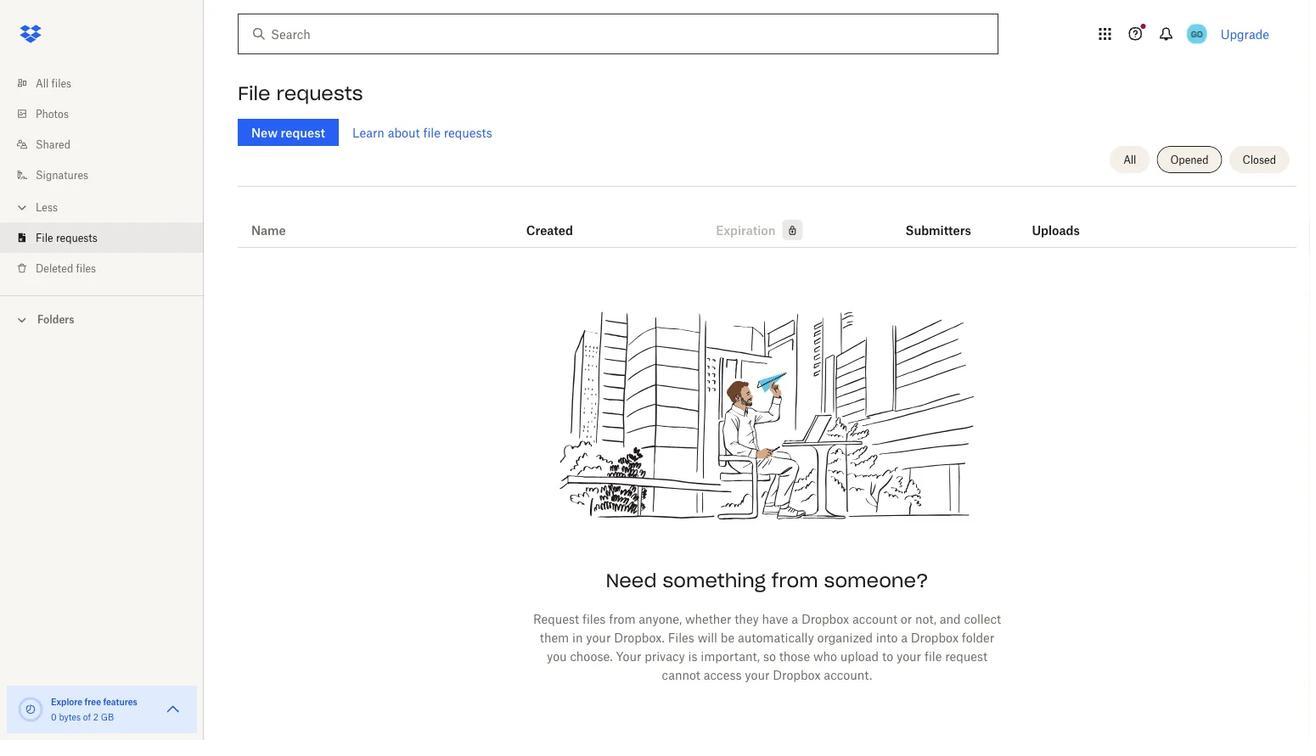 Task type: locate. For each thing, give the bounding box(es) containing it.
column header
[[906, 200, 974, 240], [1033, 200, 1100, 240]]

file requests
[[238, 82, 363, 105], [36, 231, 98, 244]]

cannot
[[662, 668, 701, 683]]

signatures
[[36, 169, 88, 181]]

all inside 'button'
[[1124, 153, 1137, 166]]

signatures link
[[14, 160, 204, 190]]

dropbox down those on the right
[[773, 668, 821, 683]]

from inside request files from anyone, whether they have a dropbox account or not, and collect them in your dropbox. files will be automatically organized into a dropbox folder you choose. your privacy is important, so those who upload to your file request cannot access your dropbox account.
[[609, 612, 636, 626]]

0 horizontal spatial files
[[51, 77, 71, 90]]

file
[[423, 125, 441, 140], [925, 649, 942, 664]]

1 vertical spatial from
[[609, 612, 636, 626]]

explore
[[51, 697, 83, 708]]

files up photos
[[51, 77, 71, 90]]

from up have on the bottom of page
[[772, 569, 819, 593]]

2 vertical spatial files
[[583, 612, 606, 626]]

file requests list item
[[0, 223, 204, 253]]

1 vertical spatial a
[[901, 631, 908, 645]]

less image
[[14, 199, 31, 216]]

0 horizontal spatial file requests
[[36, 231, 98, 244]]

2 horizontal spatial requests
[[444, 125, 492, 140]]

0 horizontal spatial file
[[423, 125, 441, 140]]

0 vertical spatial file requests
[[238, 82, 363, 105]]

2 vertical spatial your
[[745, 668, 770, 683]]

file requests up new request
[[238, 82, 363, 105]]

0 vertical spatial a
[[792, 612, 799, 626]]

folders
[[37, 313, 74, 326]]

go button
[[1184, 20, 1211, 48]]

quota usage element
[[17, 697, 44, 724]]

1 horizontal spatial from
[[772, 569, 819, 593]]

0 horizontal spatial from
[[609, 612, 636, 626]]

photos link
[[14, 99, 204, 129]]

0 vertical spatial request
[[281, 125, 325, 140]]

learn
[[353, 125, 385, 140]]

requests
[[277, 82, 363, 105], [444, 125, 492, 140], [56, 231, 98, 244]]

1 horizontal spatial column header
[[1033, 200, 1100, 240]]

privacy
[[645, 649, 685, 664]]

account
[[853, 612, 898, 626]]

1 vertical spatial file requests
[[36, 231, 98, 244]]

1 vertical spatial file
[[36, 231, 53, 244]]

explore free features 0 bytes of 2 gb
[[51, 697, 138, 723]]

0 vertical spatial files
[[51, 77, 71, 90]]

and
[[940, 612, 961, 626]]

file
[[238, 82, 271, 105], [36, 231, 53, 244]]

access
[[704, 668, 742, 683]]

not,
[[916, 612, 937, 626]]

learn about file requests link
[[353, 125, 492, 140]]

features
[[103, 697, 138, 708]]

collect
[[965, 612, 1002, 626]]

to
[[883, 649, 894, 664]]

or
[[901, 612, 913, 626]]

1 horizontal spatial files
[[76, 262, 96, 275]]

shared link
[[14, 129, 204, 160]]

requests up "deleted files"
[[56, 231, 98, 244]]

all button
[[1110, 146, 1151, 173]]

Search in folder "Dropbox" text field
[[271, 25, 963, 43]]

requests right about
[[444, 125, 492, 140]]

from for anyone,
[[609, 612, 636, 626]]

dropbox down not,
[[911, 631, 959, 645]]

files
[[668, 631, 695, 645]]

row containing name
[[238, 193, 1297, 248]]

0 horizontal spatial your
[[586, 631, 611, 645]]

1 vertical spatial dropbox
[[911, 631, 959, 645]]

learn about file requests
[[353, 125, 492, 140]]

a right have on the bottom of page
[[792, 612, 799, 626]]

name
[[251, 223, 286, 237]]

0 vertical spatial requests
[[277, 82, 363, 105]]

about
[[388, 125, 420, 140]]

2 horizontal spatial your
[[897, 649, 922, 664]]

1 horizontal spatial your
[[745, 668, 770, 683]]

files right deleted
[[76, 262, 96, 275]]

0 vertical spatial your
[[586, 631, 611, 645]]

files inside 'link'
[[51, 77, 71, 90]]

your up choose.
[[586, 631, 611, 645]]

request
[[281, 125, 325, 140], [946, 649, 988, 664]]

row
[[238, 193, 1297, 248]]

files inside request files from anyone, whether they have a dropbox account or not, and collect them in your dropbox. files will be automatically organized into a dropbox folder you choose. your privacy is important, so those who upload to your file request cannot access your dropbox account.
[[583, 612, 606, 626]]

dropbox
[[802, 612, 850, 626], [911, 631, 959, 645], [773, 668, 821, 683]]

they
[[735, 612, 759, 626]]

account.
[[824, 668, 873, 683]]

organized
[[818, 631, 873, 645]]

files for request
[[583, 612, 606, 626]]

them
[[540, 631, 569, 645]]

0 vertical spatial all
[[36, 77, 49, 90]]

0 horizontal spatial all
[[36, 77, 49, 90]]

deleted files
[[36, 262, 96, 275]]

opened
[[1171, 153, 1209, 166]]

less
[[36, 201, 58, 214]]

1 vertical spatial all
[[1124, 153, 1137, 166]]

list
[[0, 58, 204, 296]]

from up dropbox.
[[609, 612, 636, 626]]

all inside 'link'
[[36, 77, 49, 90]]

your right to
[[897, 649, 922, 664]]

0 vertical spatial from
[[772, 569, 819, 593]]

your down so
[[745, 668, 770, 683]]

those
[[780, 649, 811, 664]]

dropbox.
[[614, 631, 665, 645]]

0 horizontal spatial requests
[[56, 231, 98, 244]]

who
[[814, 649, 838, 664]]

2 horizontal spatial files
[[583, 612, 606, 626]]

1 horizontal spatial all
[[1124, 153, 1137, 166]]

1 horizontal spatial file
[[238, 82, 271, 105]]

file down not,
[[925, 649, 942, 664]]

0 horizontal spatial column header
[[906, 200, 974, 240]]

files up 'in'
[[583, 612, 606, 626]]

file requests up "deleted files"
[[36, 231, 98, 244]]

into
[[877, 631, 898, 645]]

gb
[[101, 712, 114, 723]]

1 vertical spatial files
[[76, 262, 96, 275]]

2 vertical spatial requests
[[56, 231, 98, 244]]

dropbox up organized
[[802, 612, 850, 626]]

upgrade link
[[1221, 27, 1270, 41]]

1 horizontal spatial request
[[946, 649, 988, 664]]

0 horizontal spatial a
[[792, 612, 799, 626]]

upload
[[841, 649, 879, 664]]

from
[[772, 569, 819, 593], [609, 612, 636, 626]]

a
[[792, 612, 799, 626], [901, 631, 908, 645]]

all
[[36, 77, 49, 90], [1124, 153, 1137, 166]]

created
[[527, 223, 573, 237]]

something
[[663, 569, 766, 593]]

request down folder
[[946, 649, 988, 664]]

a right into
[[901, 631, 908, 645]]

file right about
[[423, 125, 441, 140]]

requests up new request
[[277, 82, 363, 105]]

closed
[[1243, 153, 1277, 166]]

0
[[51, 712, 57, 723]]

0 vertical spatial file
[[423, 125, 441, 140]]

file up new
[[238, 82, 271, 105]]

1 vertical spatial request
[[946, 649, 988, 664]]

your
[[586, 631, 611, 645], [897, 649, 922, 664], [745, 668, 770, 683]]

all up photos
[[36, 77, 49, 90]]

all left the opened button
[[1124, 153, 1137, 166]]

of
[[83, 712, 91, 723]]

1 horizontal spatial file
[[925, 649, 942, 664]]

0 horizontal spatial file
[[36, 231, 53, 244]]

upgrade
[[1221, 27, 1270, 41]]

0 horizontal spatial request
[[281, 125, 325, 140]]

request right new
[[281, 125, 325, 140]]

request inside "new request" button
[[281, 125, 325, 140]]

file down less
[[36, 231, 53, 244]]

1 vertical spatial file
[[925, 649, 942, 664]]

1 horizontal spatial file requests
[[238, 82, 363, 105]]

files
[[51, 77, 71, 90], [76, 262, 96, 275], [583, 612, 606, 626]]

opened button
[[1157, 146, 1223, 173]]



Task type: vqa. For each thing, say whether or not it's contained in the screenshot.
All files link
yes



Task type: describe. For each thing, give the bounding box(es) containing it.
from for someone?
[[772, 569, 819, 593]]

in
[[573, 631, 583, 645]]

photos
[[36, 107, 69, 120]]

request files from anyone, whether they have a dropbox account or not, and collect them in your dropbox. files will be automatically organized into a dropbox folder you choose. your privacy is important, so those who upload to your file request cannot access your dropbox account.
[[533, 612, 1002, 683]]

need
[[606, 569, 657, 593]]

files for all
[[51, 77, 71, 90]]

created button
[[527, 220, 573, 240]]

choose.
[[570, 649, 613, 664]]

list containing all files
[[0, 58, 204, 296]]

shared
[[36, 138, 71, 151]]

deleted files link
[[14, 253, 204, 284]]

1 column header from the left
[[906, 200, 974, 240]]

file inside list item
[[36, 231, 53, 244]]

1 vertical spatial requests
[[444, 125, 492, 140]]

dropbox image
[[14, 17, 48, 51]]

0 vertical spatial dropbox
[[802, 612, 850, 626]]

requests inside list item
[[56, 231, 98, 244]]

files for deleted
[[76, 262, 96, 275]]

so
[[764, 649, 776, 664]]

2
[[93, 712, 98, 723]]

automatically
[[738, 631, 814, 645]]

bytes
[[59, 712, 81, 723]]

all files
[[36, 77, 71, 90]]

whether
[[685, 612, 732, 626]]

free
[[85, 697, 101, 708]]

1 vertical spatial your
[[897, 649, 922, 664]]

file requests inside list item
[[36, 231, 98, 244]]

anyone,
[[639, 612, 682, 626]]

0 vertical spatial file
[[238, 82, 271, 105]]

closed button
[[1230, 146, 1290, 173]]

request
[[533, 612, 579, 626]]

be
[[721, 631, 735, 645]]

all files link
[[14, 68, 204, 99]]

file inside request files from anyone, whether they have a dropbox account or not, and collect them in your dropbox. files will be automatically organized into a dropbox folder you choose. your privacy is important, so those who upload to your file request cannot access your dropbox account.
[[925, 649, 942, 664]]

important,
[[701, 649, 760, 664]]

will
[[698, 631, 718, 645]]

need something from someone?
[[606, 569, 929, 593]]

file requests link
[[14, 223, 204, 253]]

new request button
[[238, 119, 339, 146]]

new
[[252, 125, 278, 140]]

you
[[547, 649, 567, 664]]

1 horizontal spatial a
[[901, 631, 908, 645]]

folder
[[962, 631, 995, 645]]

deleted
[[36, 262, 73, 275]]

1 horizontal spatial requests
[[277, 82, 363, 105]]

new request
[[252, 125, 325, 140]]

folders button
[[0, 307, 204, 332]]

have
[[762, 612, 789, 626]]

is
[[689, 649, 698, 664]]

request inside request files from anyone, whether they have a dropbox account or not, and collect them in your dropbox. files will be automatically organized into a dropbox folder you choose. your privacy is important, so those who upload to your file request cannot access your dropbox account.
[[946, 649, 988, 664]]

go
[[1192, 28, 1203, 39]]

your
[[616, 649, 642, 664]]

someone?
[[825, 569, 929, 593]]

all for all
[[1124, 153, 1137, 166]]

all for all files
[[36, 77, 49, 90]]

pro trial element
[[776, 220, 803, 240]]

2 vertical spatial dropbox
[[773, 668, 821, 683]]

2 column header from the left
[[1033, 200, 1100, 240]]



